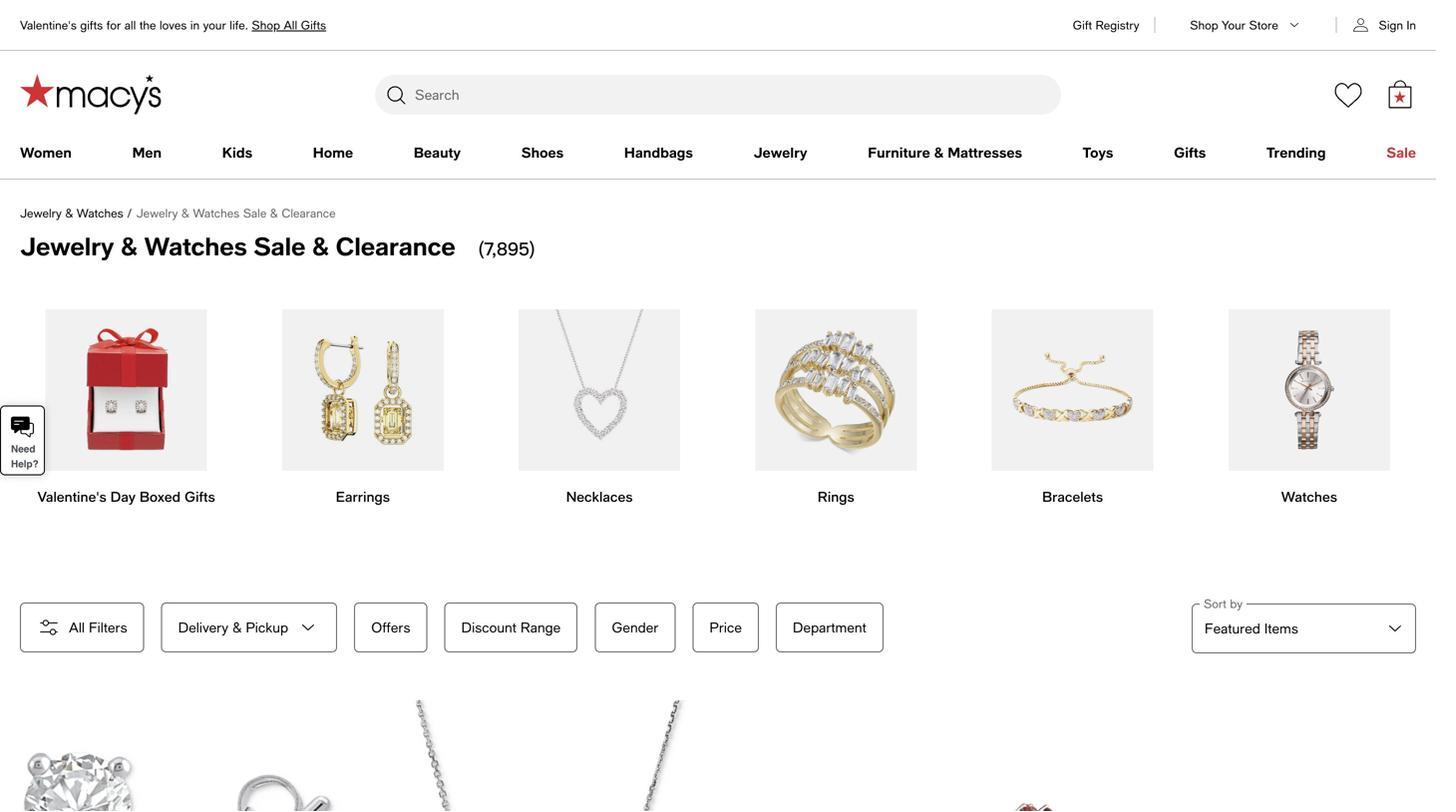Task type: vqa. For each thing, say whether or not it's contained in the screenshot.
status
no



Task type: locate. For each thing, give the bounding box(es) containing it.
men button
[[132, 139, 162, 167]]

1 vertical spatial all
[[69, 619, 85, 636]]

earrings image
[[282, 309, 444, 471]]

women
[[20, 144, 72, 161]]

all
[[125, 18, 136, 32]]

jewelry down 'women' "dropdown button"
[[20, 206, 62, 220]]

handbags button
[[624, 139, 693, 167]]

handbags
[[624, 144, 693, 161]]

gift registry
[[1073, 18, 1140, 32]]

shop all gifts link
[[252, 18, 326, 32]]

jewelry down search text box
[[754, 144, 808, 161]]

sign in
[[1379, 18, 1417, 32]]

& inside delivery & pickup dropdown button
[[233, 619, 242, 636]]

delivery & pickup
[[178, 619, 288, 636]]

0 vertical spatial sale
[[1387, 144, 1417, 161]]

earrings link
[[257, 293, 469, 523]]

filters
[[89, 619, 127, 636]]

valentine's left gifts
[[20, 18, 77, 32]]

0 vertical spatial valentine's
[[20, 18, 77, 32]]

jewelry for jewelry & watches / jewelry & watches sale & clearance
[[20, 206, 62, 220]]

0 vertical spatial gifts
[[301, 18, 326, 32]]

earrings
[[336, 488, 390, 505]]

rings
[[818, 488, 855, 505]]

life.
[[230, 18, 248, 32]]

2 horizontal spatial gifts
[[1174, 144, 1206, 161]]

gifts
[[301, 18, 326, 32], [1174, 144, 1206, 161], [185, 488, 215, 505]]

in
[[190, 18, 200, 32]]

boxed
[[140, 488, 181, 505]]

jewelry button
[[754, 139, 808, 167]]

gifts right toys
[[1174, 144, 1206, 161]]

toys
[[1083, 144, 1114, 161]]

1 vertical spatial sale
[[243, 206, 267, 220]]

clearance
[[282, 206, 336, 220], [336, 231, 456, 261]]

day
[[110, 488, 136, 505]]

0 horizontal spatial all
[[69, 619, 85, 636]]

your
[[1222, 18, 1246, 32]]

jewelry & watches sale & clearance
[[20, 231, 462, 261]]

valentine's
[[20, 18, 77, 32], [37, 488, 106, 505]]

gift
[[1073, 18, 1093, 32]]

1 shop from the left
[[252, 18, 280, 32]]

/
[[127, 206, 132, 220]]

delivery & pickup button
[[161, 603, 337, 652]]

women button
[[20, 139, 72, 167]]

0 horizontal spatial gifts
[[185, 488, 215, 505]]

all left filters
[[69, 619, 85, 636]]

jewelry & watches link
[[20, 206, 123, 220]]

beauty
[[414, 144, 461, 161]]

& left /
[[65, 206, 73, 220]]

price button
[[693, 603, 759, 652]]

trending
[[1267, 144, 1326, 161]]

shop left your
[[1190, 18, 1219, 32]]

& right /
[[181, 206, 189, 220]]

shoes
[[522, 144, 564, 161]]

jewelry
[[754, 144, 808, 161], [20, 206, 62, 220], [136, 206, 178, 220], [20, 231, 114, 261]]

department link
[[776, 603, 897, 652]]

0 vertical spatial clearance
[[282, 206, 336, 220]]

all
[[284, 18, 297, 32], [69, 619, 85, 636]]

all filters
[[69, 619, 127, 636]]

1 horizontal spatial shop
[[1190, 18, 1219, 32]]

in
[[1407, 18, 1417, 32]]

0 vertical spatial all
[[284, 18, 297, 32]]

rings image
[[756, 309, 917, 471]]

jewelry for jewelry
[[754, 144, 808, 161]]

valentine's left day
[[37, 488, 106, 505]]

discount range
[[462, 619, 561, 636]]

all right life.
[[284, 18, 297, 32]]

search large image
[[384, 83, 408, 107]]

shoes button
[[522, 139, 564, 167]]

watches
[[77, 206, 123, 220], [193, 206, 240, 220], [144, 231, 247, 261], [1282, 488, 1338, 505]]

toys button
[[1083, 139, 1114, 167]]

need help? button
[[0, 406, 45, 475]]

shop
[[252, 18, 280, 32], [1190, 18, 1219, 32]]

discount range button
[[445, 603, 578, 652]]

valentine's for valentine's day boxed gifts
[[37, 488, 106, 505]]

&
[[934, 144, 944, 161], [65, 206, 73, 220], [181, 206, 189, 220], [270, 206, 278, 220], [121, 231, 138, 261], [312, 231, 329, 261], [233, 619, 242, 636]]

1 vertical spatial valentine's
[[37, 488, 106, 505]]

rings link
[[730, 293, 943, 523]]

1 vertical spatial gifts
[[1174, 144, 1206, 161]]

sale button
[[1387, 139, 1417, 167]]

1 horizontal spatial all
[[284, 18, 297, 32]]

& left pickup
[[233, 619, 242, 636]]

offers button
[[354, 603, 427, 652]]

gifts right life.
[[301, 18, 326, 32]]

need help?
[[11, 443, 39, 470]]

2 vertical spatial sale
[[254, 231, 305, 261]]

beauty button
[[414, 139, 461, 167]]

your
[[203, 18, 226, 32]]

0 horizontal spatial shop
[[252, 18, 280, 32]]

price link
[[693, 603, 776, 652]]

price
[[710, 619, 742, 636]]

home
[[313, 144, 353, 161]]

jewelry down jewelry & watches 'link'
[[20, 231, 114, 261]]

gender
[[612, 619, 659, 636]]

sign in link
[[1379, 17, 1417, 33]]

necklaces image
[[519, 309, 680, 471]]

jewelry & watches / jewelry & watches sale & clearance
[[20, 206, 336, 220]]

& right furniture
[[934, 144, 944, 161]]

gender button
[[595, 603, 676, 652]]

gender link
[[595, 603, 693, 652]]

2 vertical spatial gifts
[[185, 488, 215, 505]]

gifts right boxed
[[185, 488, 215, 505]]

sale
[[1387, 144, 1417, 161], [243, 206, 267, 220], [254, 231, 305, 261]]

shop right life.
[[252, 18, 280, 32]]



Task type: describe. For each thing, give the bounding box(es) containing it.
pickup
[[246, 619, 288, 636]]

bracelets
[[1043, 488, 1103, 505]]

furniture & mattresses button
[[868, 139, 1023, 167]]

& inside the furniture & mattresses popup button
[[934, 144, 944, 161]]

2 shop from the left
[[1190, 18, 1219, 32]]

store
[[1250, 18, 1279, 32]]

1 vertical spatial clearance
[[336, 231, 456, 261]]

mattresses
[[948, 144, 1023, 161]]

kids
[[222, 144, 252, 161]]

help?
[[11, 458, 39, 470]]

furniture & mattresses
[[868, 144, 1023, 161]]

discount
[[462, 619, 517, 636]]

department button
[[776, 603, 884, 652]]

gift registry link
[[1073, 0, 1140, 50]]

need
[[11, 443, 35, 455]]

gifts button
[[1174, 139, 1206, 167]]

shop your store
[[1190, 18, 1279, 32]]

discount range link
[[445, 603, 595, 652]]

valentine's for valentine's gifts for all the loves in your life. shop all gifts
[[20, 18, 77, 32]]

gifts
[[80, 18, 103, 32]]

delivery
[[178, 619, 228, 636]]

sign
[[1379, 18, 1404, 32]]

valentine's day boxed gifts image
[[46, 309, 207, 471]]

registry
[[1096, 18, 1140, 32]]

1 horizontal spatial gifts
[[301, 18, 326, 32]]

necklaces link
[[493, 293, 706, 523]]

Search text field
[[375, 75, 1062, 115]]

watches image
[[1229, 309, 1391, 471]]

& up jewelry & watches sale & clearance
[[270, 206, 278, 220]]

(7,895)
[[478, 238, 536, 259]]

jewelry for jewelry & watches sale & clearance
[[20, 231, 114, 261]]

the
[[140, 18, 156, 32]]

bracelets image
[[992, 309, 1154, 471]]

furniture
[[868, 144, 931, 161]]

range
[[521, 619, 561, 636]]

offers
[[371, 619, 411, 636]]

& down /
[[121, 231, 138, 261]]

men
[[132, 144, 162, 161]]

offers link
[[354, 603, 445, 652]]

valentine's day boxed gifts
[[37, 488, 215, 505]]

& down home popup button at the top left
[[312, 231, 329, 261]]

all filters button
[[20, 603, 144, 652]]

department
[[793, 619, 867, 636]]

trending button
[[1267, 139, 1326, 167]]

for
[[106, 18, 121, 32]]

jewelry right /
[[136, 206, 178, 220]]

loves
[[160, 18, 187, 32]]

shopping bag has 0 items image
[[1387, 80, 1415, 108]]

valentine's gifts for all the loves in your life. shop all gifts
[[20, 18, 326, 32]]

kids button
[[222, 139, 252, 167]]

necklaces
[[566, 488, 633, 505]]

watches link
[[1203, 293, 1416, 523]]

bracelets link
[[967, 293, 1179, 523]]

home button
[[313, 139, 353, 167]]

all inside button
[[69, 619, 85, 636]]

valentine's day boxed gifts link
[[20, 293, 233, 523]]



